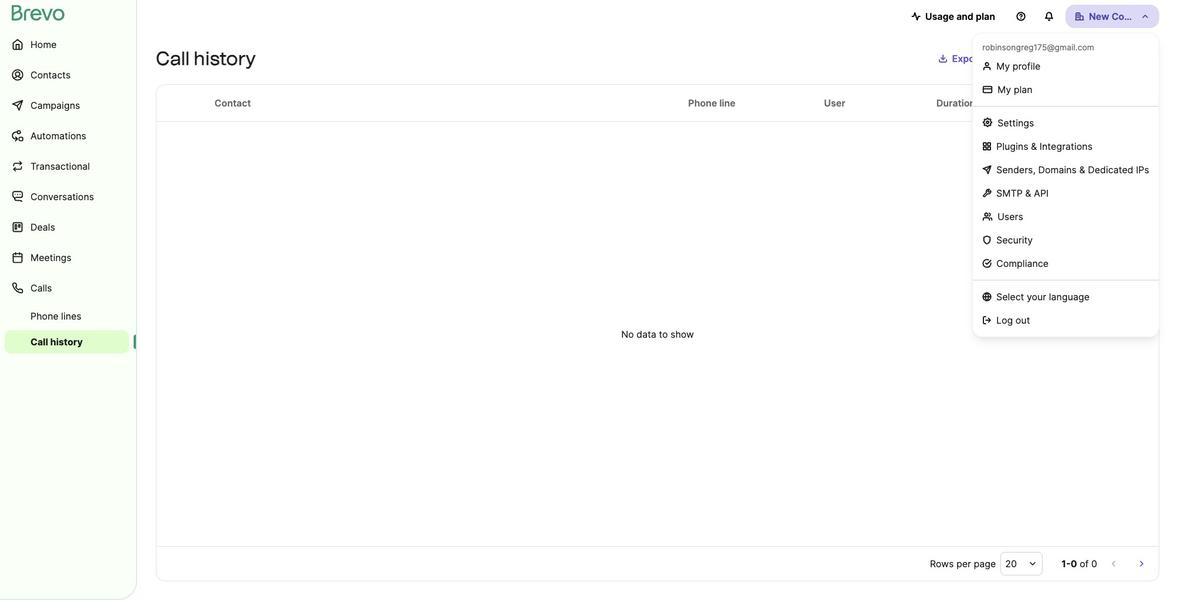 Task type: vqa. For each thing, say whether or not it's contained in the screenshot.
Most popular Link
no



Task type: locate. For each thing, give the bounding box(es) containing it.
phone left "lines"
[[30, 311, 59, 322]]

0 vertical spatial call
[[156, 47, 189, 70]]

my profile
[[996, 60, 1041, 72]]

page
[[974, 559, 996, 570]]

plan inside list
[[1014, 84, 1033, 96]]

20
[[1005, 559, 1017, 570]]

list box containing my profile
[[972, 33, 1159, 338]]

list box
[[972, 33, 1159, 338]]

data
[[637, 329, 656, 340]]

select your language link
[[978, 285, 1154, 309]]

history up contact
[[194, 47, 256, 70]]

smtp & api
[[996, 188, 1049, 199]]

phone for phone line
[[688, 97, 717, 109]]

usage
[[925, 11, 954, 22]]

call
[[985, 53, 1000, 64]]

contacts link
[[5, 61, 129, 89]]

home
[[30, 39, 57, 50]]

plugins & integrations
[[996, 141, 1093, 152]]

deals
[[30, 222, 55, 233]]

& left api
[[1025, 188, 1031, 199]]

0 vertical spatial phone
[[688, 97, 717, 109]]

call history
[[156, 47, 256, 70], [30, 336, 83, 348]]

2 horizontal spatial history
[[1003, 53, 1035, 64]]

meetings link
[[5, 244, 129, 272]]

log
[[996, 315, 1013, 326]]

list
[[973, 38, 1159, 107]]

select
[[996, 291, 1024, 303]]

list containing my profile
[[973, 38, 1159, 107]]

1 vertical spatial phone
[[30, 311, 59, 322]]

conversations link
[[5, 183, 129, 211]]

& right the plugins
[[1031, 141, 1037, 152]]

1 horizontal spatial phone
[[688, 97, 717, 109]]

transactional
[[30, 161, 90, 172]]

new company
[[1089, 11, 1155, 22]]

0 horizontal spatial plan
[[976, 11, 995, 22]]

users
[[998, 211, 1023, 223]]

out
[[1016, 315, 1030, 326]]

1 horizontal spatial 0
[[1091, 559, 1097, 570]]

history inside button
[[1003, 53, 1035, 64]]

0 left "of"
[[1071, 559, 1077, 570]]

plugins
[[996, 141, 1028, 152]]

security link
[[978, 229, 1154, 252]]

call history down the phone lines
[[30, 336, 83, 348]]

1 vertical spatial &
[[1079, 164, 1085, 176]]

phone line
[[688, 97, 736, 109]]

1 vertical spatial my
[[998, 84, 1011, 96]]

api
[[1034, 188, 1049, 199]]

0 horizontal spatial call
[[30, 336, 48, 348]]

contacts
[[30, 69, 71, 81]]

plan down profile
[[1014, 84, 1033, 96]]

calls link
[[5, 274, 129, 302]]

phone
[[688, 97, 717, 109], [30, 311, 59, 322]]

user
[[824, 97, 845, 109]]

phone for phone lines
[[30, 311, 59, 322]]

history down robinsongreg175@gmail.com
[[1003, 53, 1035, 64]]

plan right and
[[976, 11, 995, 22]]

profile
[[1013, 60, 1041, 72]]

my left profile
[[996, 60, 1010, 72]]

my plan
[[998, 84, 1033, 96]]

history
[[194, 47, 256, 70], [1003, 53, 1035, 64], [50, 336, 83, 348]]

compliance
[[996, 258, 1049, 270]]

usage and plan
[[925, 11, 995, 22]]

call
[[156, 47, 189, 70], [30, 336, 48, 348]]

0 vertical spatial call history
[[156, 47, 256, 70]]

0 vertical spatial &
[[1031, 141, 1037, 152]]

0
[[1071, 559, 1077, 570], [1091, 559, 1097, 570]]

1 horizontal spatial plan
[[1014, 84, 1033, 96]]

plan
[[976, 11, 995, 22], [1014, 84, 1033, 96]]

0 horizontal spatial call history
[[30, 336, 83, 348]]

1 vertical spatial call
[[30, 336, 48, 348]]

phone left line
[[688, 97, 717, 109]]

0 right "of"
[[1091, 559, 1097, 570]]

1 vertical spatial plan
[[1014, 84, 1033, 96]]

call history up contact
[[156, 47, 256, 70]]

1-
[[1062, 559, 1071, 570]]

0 horizontal spatial 0
[[1071, 559, 1077, 570]]

2 vertical spatial &
[[1025, 188, 1031, 199]]

robinsongreg175@gmail.com
[[982, 42, 1094, 52]]

my
[[996, 60, 1010, 72], [998, 84, 1011, 96]]

0 horizontal spatial phone
[[30, 311, 59, 322]]

history down phone lines link at the left of page
[[50, 336, 83, 348]]

show
[[671, 329, 694, 340]]

integrations
[[1040, 141, 1093, 152]]

& right domains
[[1079, 164, 1085, 176]]

new company button
[[1066, 5, 1159, 28]]

campaigns link
[[5, 91, 129, 120]]

&
[[1031, 141, 1037, 152], [1079, 164, 1085, 176], [1025, 188, 1031, 199]]

meetings
[[30, 252, 71, 264]]

call history link
[[5, 331, 129, 354]]

automations link
[[5, 122, 129, 150]]

calls
[[30, 283, 52, 294]]

1 horizontal spatial call
[[156, 47, 189, 70]]

my down 'my profile'
[[998, 84, 1011, 96]]

contact
[[215, 97, 251, 109]]

phone lines
[[30, 311, 81, 322]]

& for api
[[1025, 188, 1031, 199]]

0 vertical spatial plan
[[976, 11, 995, 22]]

domains
[[1038, 164, 1077, 176]]

of
[[1080, 559, 1089, 570]]

0 vertical spatial my
[[996, 60, 1010, 72]]



Task type: describe. For each thing, give the bounding box(es) containing it.
my for my plan
[[998, 84, 1011, 96]]

line
[[719, 97, 736, 109]]

conversations
[[30, 191, 94, 203]]

company
[[1112, 11, 1155, 22]]

20 button
[[1001, 553, 1043, 576]]

select your language
[[996, 291, 1090, 303]]

ips
[[1136, 164, 1149, 176]]

rows
[[930, 559, 954, 570]]

duration
[[936, 97, 975, 109]]

log out
[[996, 315, 1030, 326]]

export call history button
[[929, 47, 1044, 70]]

transactional link
[[5, 152, 129, 181]]

log out link
[[978, 309, 1154, 332]]

settings
[[998, 117, 1034, 129]]

smtp
[[996, 188, 1023, 199]]

0 horizontal spatial history
[[50, 336, 83, 348]]

& for integrations
[[1031, 141, 1037, 152]]

and
[[957, 11, 974, 22]]

your
[[1027, 291, 1046, 303]]

language
[[1049, 291, 1090, 303]]

1 horizontal spatial call history
[[156, 47, 256, 70]]

automations
[[30, 130, 86, 142]]

export
[[952, 53, 982, 64]]

usage and plan button
[[902, 5, 1005, 28]]

plan inside button
[[976, 11, 995, 22]]

2 0 from the left
[[1091, 559, 1097, 570]]

list inside list box
[[973, 38, 1159, 107]]

no data to show
[[621, 329, 694, 340]]

new
[[1089, 11, 1109, 22]]

lines
[[61, 311, 81, 322]]

my for my profile
[[996, 60, 1010, 72]]

per
[[957, 559, 971, 570]]

1-0 of 0
[[1062, 559, 1097, 570]]

rows per page
[[930, 559, 996, 570]]

senders,
[[996, 164, 1036, 176]]

1 0 from the left
[[1071, 559, 1077, 570]]

to
[[659, 329, 668, 340]]

dedicated
[[1088, 164, 1133, 176]]

deals link
[[5, 213, 129, 241]]

users link
[[978, 205, 1154, 229]]

1 vertical spatial call history
[[30, 336, 83, 348]]

no
[[621, 329, 634, 340]]

time
[[1049, 97, 1071, 109]]

export call history
[[952, 53, 1035, 64]]

security
[[996, 234, 1033, 246]]

senders, domains & dedicated ips
[[996, 164, 1149, 176]]

campaigns
[[30, 100, 80, 111]]

home link
[[5, 30, 129, 59]]

1 horizontal spatial history
[[194, 47, 256, 70]]

phone lines link
[[5, 305, 129, 328]]



